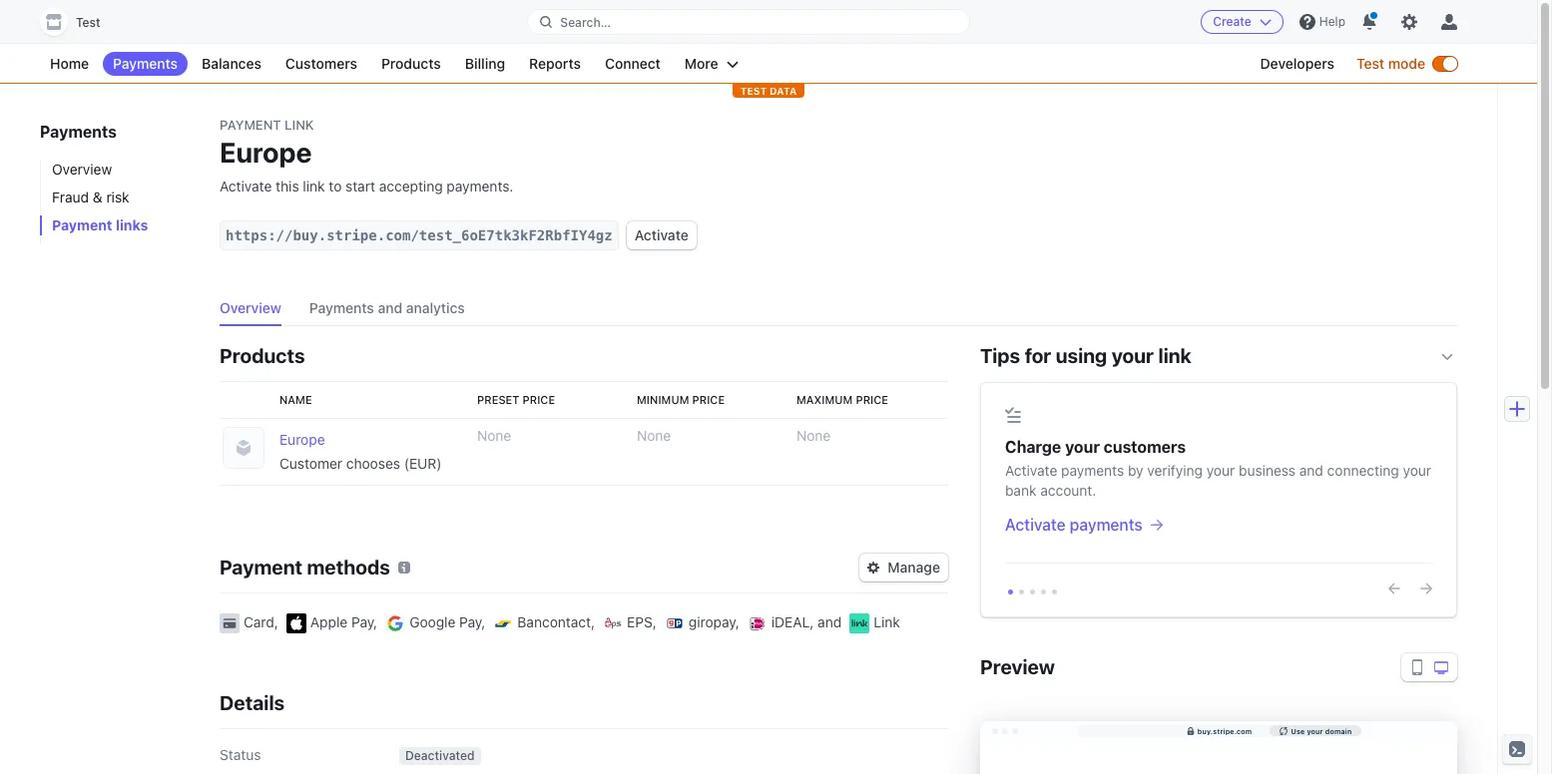 Task type: locate. For each thing, give the bounding box(es) containing it.
0 horizontal spatial and
[[378, 300, 403, 317]]

and right ideal
[[818, 614, 842, 631]]

Search… text field
[[529, 9, 969, 34]]

0 vertical spatial test
[[76, 15, 100, 30]]

, for giropay ,
[[736, 614, 740, 631]]

, left apple
[[274, 614, 278, 631]]

0 vertical spatial link
[[285, 117, 314, 133]]

payments right the home
[[113, 55, 178, 72]]

Search… search field
[[529, 9, 969, 34]]

pay for apple pay
[[351, 614, 374, 631]]

payment
[[220, 117, 281, 133], [52, 217, 112, 234], [220, 556, 303, 579]]

test left mode
[[1357, 55, 1385, 72]]

0 horizontal spatial pay
[[351, 614, 374, 631]]

google
[[410, 614, 456, 631]]

search…
[[561, 14, 611, 29]]

apple pay ,
[[310, 614, 378, 631]]

link right using
[[1159, 344, 1192, 367]]

pay right apple
[[351, 614, 374, 631]]

this
[[276, 178, 299, 195]]

4 , from the left
[[591, 614, 595, 631]]

0 vertical spatial payment
[[220, 117, 281, 133]]

payments and analytics button
[[309, 295, 477, 327]]

0 horizontal spatial price
[[523, 393, 555, 406]]

your up 'account.'
[[1066, 438, 1100, 456]]

using
[[1056, 344, 1108, 367]]

products
[[381, 55, 441, 72], [220, 344, 305, 367]]

and inside the "payments and analytics" button
[[378, 300, 403, 317]]

and inside charge your customers activate payments by verifying your business and connecting your bank account.
[[1300, 462, 1324, 479]]

1 vertical spatial europe
[[280, 431, 325, 448]]

test
[[76, 15, 100, 30], [1357, 55, 1385, 72]]

0 horizontal spatial link
[[285, 117, 314, 133]]

none down preset
[[477, 427, 511, 444]]

, left giropay
[[653, 614, 657, 631]]

price right maximum
[[856, 393, 889, 406]]

6 , from the left
[[736, 614, 740, 631]]

create button
[[1201, 10, 1284, 34]]

fraud
[[52, 189, 89, 206]]

, right google
[[482, 614, 486, 631]]

minimum price
[[637, 393, 725, 406]]

5 , from the left
[[653, 614, 657, 631]]

europe up this
[[220, 136, 312, 169]]

3 price from the left
[[856, 393, 889, 406]]

payments down 'account.'
[[1070, 516, 1143, 534]]

1 pay from the left
[[351, 614, 374, 631]]

2 horizontal spatial none
[[797, 427, 831, 444]]

reports link
[[519, 52, 591, 76]]

activate button
[[627, 222, 697, 250]]

bank
[[1006, 482, 1037, 499]]

europe inside europe customer chooses (eur)
[[280, 431, 325, 448]]

0 vertical spatial products
[[381, 55, 441, 72]]

customer
[[280, 455, 343, 472]]

overview inside button
[[220, 300, 281, 317]]

payments inside button
[[309, 300, 374, 317]]

1 vertical spatial link
[[874, 614, 900, 631]]

1 , from the left
[[274, 614, 278, 631]]

none down minimum
[[637, 427, 671, 444]]

0 vertical spatial overview
[[52, 161, 112, 178]]

2 , from the left
[[374, 614, 378, 631]]

0 vertical spatial payments
[[1062, 462, 1125, 479]]

developers
[[1261, 55, 1335, 72]]

overview for overview link
[[52, 161, 112, 178]]

risk
[[106, 189, 129, 206]]

and left analytics
[[378, 300, 403, 317]]

price right preset
[[523, 393, 555, 406]]

your
[[1112, 344, 1154, 367], [1066, 438, 1100, 456], [1207, 462, 1235, 479], [1404, 462, 1432, 479], [1307, 727, 1324, 735]]

payment down fraud & risk
[[52, 217, 112, 234]]

payment inside payment link europe activate this link to start accepting payments.
[[220, 117, 281, 133]]

giropay
[[689, 614, 736, 631]]

methods
[[307, 556, 390, 579]]

your right using
[[1112, 344, 1154, 367]]

manage
[[888, 559, 941, 576]]

products left billing
[[381, 55, 441, 72]]

2 vertical spatial and
[[818, 614, 842, 631]]

1 horizontal spatial pay
[[459, 614, 482, 631]]

bancontact
[[518, 614, 591, 631]]

1 vertical spatial overview
[[220, 300, 281, 317]]

test
[[741, 85, 767, 97]]

1 vertical spatial link
[[1159, 344, 1192, 367]]

0 horizontal spatial overview
[[52, 161, 112, 178]]

more
[[685, 55, 719, 72]]

verifying
[[1148, 462, 1203, 479]]

to
[[329, 178, 342, 195]]

customers
[[1104, 438, 1186, 456]]

1 horizontal spatial link
[[874, 614, 900, 631]]

customers
[[286, 55, 357, 72]]

1 vertical spatial payment
[[52, 217, 112, 234]]

activate inside "button"
[[635, 227, 689, 244]]

0 horizontal spatial link
[[303, 178, 325, 195]]

1 horizontal spatial products
[[381, 55, 441, 72]]

use your domain
[[1291, 727, 1352, 735]]

account.
[[1041, 482, 1097, 499]]

1 horizontal spatial price
[[692, 393, 725, 406]]

pay
[[351, 614, 374, 631], [459, 614, 482, 631]]

europe up customer
[[280, 431, 325, 448]]

payments up 'account.'
[[1062, 462, 1125, 479]]

deactivated
[[405, 749, 475, 764]]

payments and analytics
[[309, 300, 465, 317]]

billing link
[[455, 52, 515, 76]]

, right giropay ,
[[810, 614, 814, 631]]

tab list
[[220, 295, 1458, 327]]

2 none from the left
[[637, 427, 671, 444]]

products down overview button
[[220, 344, 305, 367]]

business
[[1239, 462, 1296, 479]]

none down maximum
[[797, 427, 831, 444]]

customers link
[[276, 52, 367, 76]]

test inside button
[[76, 15, 100, 30]]

your right use
[[1307, 727, 1324, 735]]

charge
[[1006, 438, 1062, 456]]

preview
[[981, 656, 1055, 679]]

1 horizontal spatial test
[[1357, 55, 1385, 72]]

payments right overview button
[[309, 300, 374, 317]]

test up the home
[[76, 15, 100, 30]]

0 horizontal spatial products
[[220, 344, 305, 367]]

, right apple
[[374, 614, 378, 631]]

2 pay from the left
[[459, 614, 482, 631]]

1 vertical spatial test
[[1357, 55, 1385, 72]]

link down svg icon
[[874, 614, 900, 631]]

none
[[477, 427, 511, 444], [637, 427, 671, 444], [797, 427, 831, 444]]

2 price from the left
[[692, 393, 725, 406]]

0 horizontal spatial none
[[477, 427, 511, 444]]

chooses
[[346, 455, 400, 472]]

1 horizontal spatial overview
[[220, 300, 281, 317]]

price right minimum
[[692, 393, 725, 406]]

overview button
[[220, 295, 293, 327]]

3 , from the left
[[482, 614, 486, 631]]

card
[[244, 614, 274, 631]]

payment up card ,
[[220, 556, 303, 579]]

link
[[303, 178, 325, 195], [1159, 344, 1192, 367]]

, left eps
[[591, 614, 595, 631]]

(eur)
[[404, 455, 442, 472]]

link up this
[[285, 117, 314, 133]]

payments
[[113, 55, 178, 72], [40, 123, 117, 141], [309, 300, 374, 317]]

tab list containing overview
[[220, 295, 1458, 327]]

price
[[523, 393, 555, 406], [692, 393, 725, 406], [856, 393, 889, 406]]

0 vertical spatial link
[[303, 178, 325, 195]]

1 vertical spatial and
[[1300, 462, 1324, 479]]

,
[[274, 614, 278, 631], [374, 614, 378, 631], [482, 614, 486, 631], [591, 614, 595, 631], [653, 614, 657, 631], [736, 614, 740, 631], [810, 614, 814, 631]]

tips
[[981, 344, 1021, 367]]

1 price from the left
[[523, 393, 555, 406]]

1 vertical spatial products
[[220, 344, 305, 367]]

your inside button
[[1307, 727, 1324, 735]]

charge your customers activate payments by verifying your business and connecting your bank account.
[[1006, 438, 1432, 499]]

and
[[378, 300, 403, 317], [1300, 462, 1324, 479], [818, 614, 842, 631]]

payment down balances link
[[220, 117, 281, 133]]

0 vertical spatial europe
[[220, 136, 312, 169]]

activate
[[220, 178, 272, 195], [635, 227, 689, 244], [1006, 462, 1058, 479], [1006, 516, 1066, 534]]

test for test mode
[[1357, 55, 1385, 72]]

preset price
[[477, 393, 555, 406]]

overview for overview button
[[220, 300, 281, 317]]

2 horizontal spatial price
[[856, 393, 889, 406]]

and right the business
[[1300, 462, 1324, 479]]

, left ideal
[[736, 614, 740, 631]]

pay right google
[[459, 614, 482, 631]]

0 vertical spatial and
[[378, 300, 403, 317]]

link left to
[[303, 178, 325, 195]]

link
[[285, 117, 314, 133], [874, 614, 900, 631]]

0 horizontal spatial test
[[76, 15, 100, 30]]

overview
[[52, 161, 112, 178], [220, 300, 281, 317]]

payment for payment link europe activate this link to start accepting payments.
[[220, 117, 281, 133]]

payments
[[1062, 462, 1125, 479], [1070, 516, 1143, 534]]

europe inside payment link europe activate this link to start accepting payments.
[[220, 136, 312, 169]]

7 , from the left
[[810, 614, 814, 631]]

2 horizontal spatial and
[[1300, 462, 1324, 479]]

1 horizontal spatial none
[[637, 427, 671, 444]]

payment for payment links
[[52, 217, 112, 234]]

mode
[[1389, 55, 1426, 72]]

payments up overview link
[[40, 123, 117, 141]]

2 vertical spatial payment
[[220, 556, 303, 579]]

price for maximum price
[[856, 393, 889, 406]]

2 vertical spatial payments
[[309, 300, 374, 317]]

payments inside charge your customers activate payments by verifying your business and connecting your bank account.
[[1062, 462, 1125, 479]]

balances
[[202, 55, 262, 72]]

https://buy.stripe.com/test_6oe7tk3kf2rbfiy4gz button
[[226, 226, 613, 246]]



Task type: describe. For each thing, give the bounding box(es) containing it.
connect
[[605, 55, 661, 72]]

home link
[[40, 52, 99, 76]]

domain
[[1326, 727, 1352, 735]]

your right verifying
[[1207, 462, 1235, 479]]

1 vertical spatial payments
[[40, 123, 117, 141]]

home
[[50, 55, 89, 72]]

test data
[[741, 85, 797, 97]]

balances link
[[192, 52, 272, 76]]

google pay ,
[[410, 614, 486, 631]]

help
[[1320, 14, 1346, 29]]

europe customer chooses (eur)
[[280, 431, 442, 472]]

manage link
[[860, 554, 949, 582]]

giropay ,
[[689, 614, 740, 631]]

3 none from the left
[[797, 427, 831, 444]]

use
[[1291, 727, 1305, 735]]

activate payments
[[1006, 516, 1143, 534]]

card ,
[[244, 614, 278, 631]]

fraud & risk
[[52, 189, 129, 206]]

, for ideal , and
[[810, 614, 814, 631]]

activate inside payment link europe activate this link to start accepting payments.
[[220, 178, 272, 195]]

pay for google pay
[[459, 614, 482, 631]]

data
[[770, 85, 797, 97]]

1 horizontal spatial link
[[1159, 344, 1192, 367]]

use your domain button
[[1270, 726, 1362, 737]]

by
[[1128, 462, 1144, 479]]

payment links
[[52, 217, 148, 234]]

payments.
[[447, 178, 514, 195]]

tips for using your link
[[981, 344, 1192, 367]]

, for card ,
[[274, 614, 278, 631]]

eps
[[627, 614, 653, 631]]

1 vertical spatial payments
[[1070, 516, 1143, 534]]

link inside payment link europe activate this link to start accepting payments.
[[303, 178, 325, 195]]

create
[[1213, 14, 1252, 29]]

apple
[[310, 614, 348, 631]]

activate payments link
[[1006, 513, 1433, 537]]

price for preset price
[[523, 393, 555, 406]]

minimum
[[637, 393, 689, 406]]

payment link europe activate this link to start accepting payments.
[[220, 117, 514, 195]]

ideal , and
[[772, 614, 842, 631]]

activate inside charge your customers activate payments by verifying your business and connecting your bank account.
[[1006, 462, 1058, 479]]

payment for payment methods
[[220, 556, 303, 579]]

1 none from the left
[[477, 427, 511, 444]]

0 vertical spatial payments
[[113, 55, 178, 72]]

fraud & risk link
[[40, 188, 200, 208]]

maximum price
[[797, 393, 889, 406]]

reports
[[529, 55, 581, 72]]

maximum
[[797, 393, 853, 406]]

your right the connecting at the right of page
[[1404, 462, 1432, 479]]

eps ,
[[627, 614, 657, 631]]

status
[[220, 747, 261, 764]]

payments link
[[103, 52, 188, 76]]

bancontact ,
[[518, 614, 595, 631]]

payment links link
[[40, 216, 200, 236]]

analytics
[[406, 300, 465, 317]]

test mode
[[1357, 55, 1426, 72]]

more button
[[675, 52, 749, 76]]

buy.stripe.com
[[1198, 727, 1252, 735]]

test button
[[40, 8, 120, 36]]

for
[[1025, 344, 1052, 367]]

link inside payment link europe activate this link to start accepting payments.
[[285, 117, 314, 133]]

details
[[220, 692, 285, 715]]

developers link
[[1251, 52, 1345, 76]]

price for minimum price
[[692, 393, 725, 406]]

&
[[93, 189, 103, 206]]

products link
[[371, 52, 451, 76]]

test for test
[[76, 15, 100, 30]]

preset
[[477, 393, 520, 406]]

svg image
[[868, 562, 880, 574]]

accepting
[[379, 178, 443, 195]]

, for eps ,
[[653, 614, 657, 631]]

connecting
[[1328, 462, 1400, 479]]

links
[[116, 217, 148, 234]]

help button
[[1292, 6, 1354, 38]]

1 horizontal spatial and
[[818, 614, 842, 631]]

payment methods
[[220, 556, 390, 579]]

name
[[280, 393, 312, 406]]

ideal
[[772, 614, 810, 631]]

, for bancontact ,
[[591, 614, 595, 631]]

start
[[346, 178, 375, 195]]

connect link
[[595, 52, 671, 76]]

overview link
[[40, 160, 200, 180]]

https://buy.stripe.com/test_6oe7tk3kf2rbfiy4gz
[[226, 228, 613, 244]]



Task type: vqa. For each thing, say whether or not it's contained in the screenshot.
18, related to October 18, 2023 → January 18, 2024 o x 1
no



